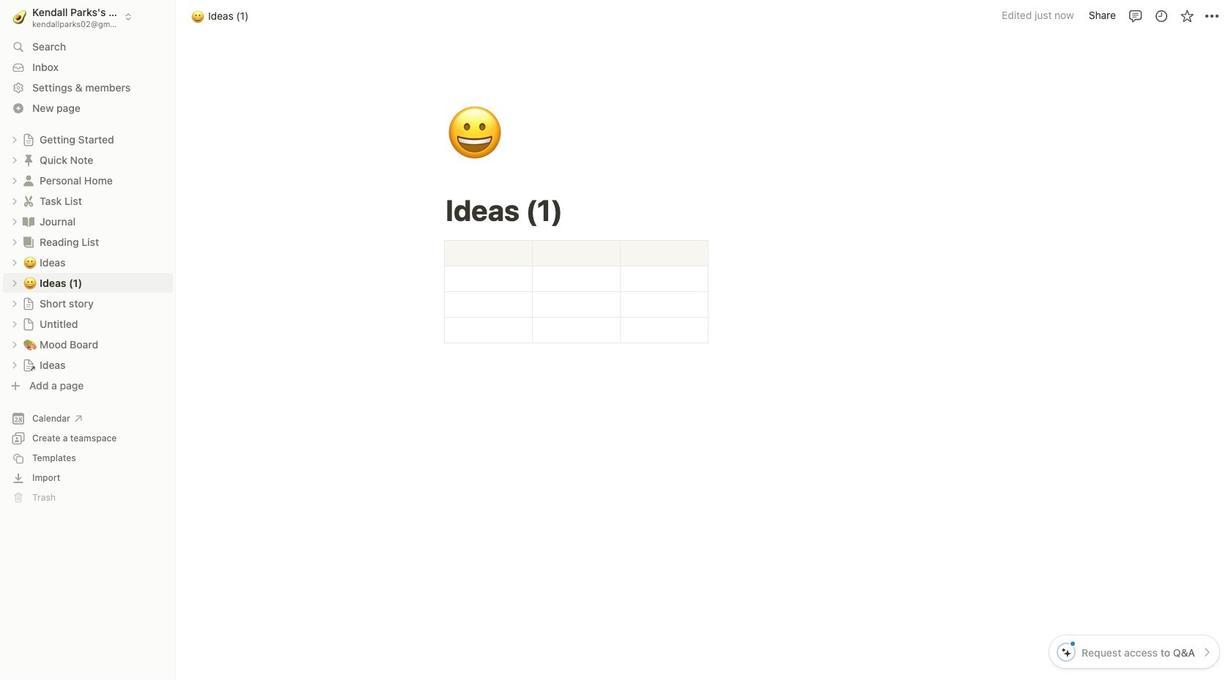 Task type: describe. For each thing, give the bounding box(es) containing it.
change page icon image for open image
[[21, 194, 36, 209]]

4 open image from the top
[[10, 217, 19, 226]]

change page icon image for fourth open icon from the bottom of the page
[[22, 297, 35, 310]]

change page icon image for 3rd open icon from the bottom of the page
[[22, 318, 35, 331]]

change page icon image for 9th open icon from the bottom
[[21, 173, 36, 188]]

0 vertical spatial 😀 image
[[191, 8, 205, 25]]

1 open image from the top
[[10, 135, 19, 144]]

open image
[[10, 197, 19, 206]]

9 open image from the top
[[10, 320, 19, 329]]

7 open image from the top
[[10, 279, 19, 288]]

1 vertical spatial 😀 image
[[446, 97, 504, 172]]

5 open image from the top
[[10, 238, 19, 247]]

11 open image from the top
[[10, 361, 19, 370]]

🥑 image
[[13, 8, 27, 26]]

2 open image from the top
[[10, 156, 19, 165]]

change page icon image for fifth open icon from the top
[[21, 235, 36, 250]]



Task type: locate. For each thing, give the bounding box(es) containing it.
2 vertical spatial 😀 image
[[23, 254, 37, 271]]

change page icon image for tenth open icon from the bottom of the page
[[21, 153, 36, 167]]

change page icon image
[[22, 133, 35, 146], [21, 153, 36, 167], [21, 173, 36, 188], [21, 194, 36, 209], [21, 214, 36, 229], [21, 235, 36, 250], [22, 297, 35, 310], [22, 318, 35, 331], [22, 359, 35, 372]]

10 open image from the top
[[10, 340, 19, 349]]

open image
[[10, 135, 19, 144], [10, 156, 19, 165], [10, 176, 19, 185], [10, 217, 19, 226], [10, 238, 19, 247], [10, 258, 19, 267], [10, 279, 19, 288], [10, 299, 19, 308], [10, 320, 19, 329], [10, 340, 19, 349], [10, 361, 19, 370]]

8 open image from the top
[[10, 299, 19, 308]]

0 horizontal spatial 😀 image
[[23, 254, 37, 271]]

6 open image from the top
[[10, 258, 19, 267]]

2 horizontal spatial 😀 image
[[446, 97, 504, 172]]

😀 image
[[191, 8, 205, 25], [446, 97, 504, 172], [23, 254, 37, 271]]

change page icon image for fourth open icon from the top
[[21, 214, 36, 229]]

😀 image
[[23, 275, 37, 291]]

change page icon image for 11th open icon from the bottom of the page
[[22, 133, 35, 146]]

favorite image
[[1180, 8, 1194, 23]]

comments image
[[1128, 8, 1143, 23]]

1 horizontal spatial 😀 image
[[191, 8, 205, 25]]

🎨 image
[[23, 336, 37, 353]]

3 open image from the top
[[10, 176, 19, 185]]

updates image
[[1154, 8, 1169, 23]]



Task type: vqa. For each thing, say whether or not it's contained in the screenshot.
first Open image from the bottom of the page
yes



